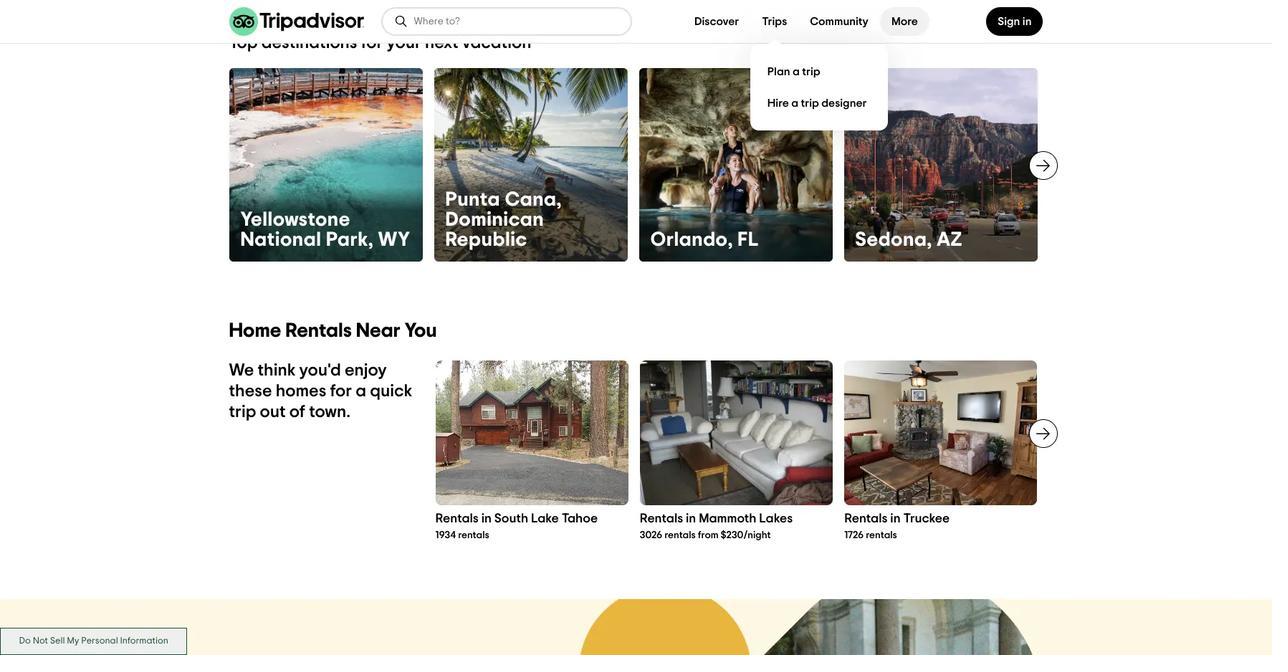 Task type: locate. For each thing, give the bounding box(es) containing it.
2 rentals from the left
[[664, 530, 696, 540]]

0 vertical spatial trip
[[802, 66, 820, 77]]

menu containing plan a trip
[[750, 44, 888, 130]]

we
[[229, 362, 254, 379]]

rentals right 1934
[[458, 530, 489, 540]]

truckee
[[903, 512, 950, 525]]

in inside rentals in south lake tahoe 1934 rentals
[[481, 512, 492, 525]]

of
[[289, 403, 305, 421]]

quick
[[370, 383, 412, 400]]

rentals up 1934
[[435, 512, 479, 525]]

in
[[1023, 16, 1032, 27], [481, 512, 492, 525], [686, 512, 696, 525], [890, 512, 901, 525]]

trip for plan
[[802, 66, 820, 77]]

rentals left from
[[664, 530, 696, 540]]

trip down these
[[229, 403, 256, 421]]

information
[[120, 637, 168, 646]]

think
[[258, 362, 296, 379]]

plan a trip
[[767, 66, 820, 77]]

Search search field
[[414, 15, 619, 28]]

0 vertical spatial for
[[361, 34, 383, 52]]

sedona, az link
[[844, 68, 1037, 261]]

next image for we think you'd enjoy these homes for a quick trip out of town.
[[1035, 425, 1052, 442]]

a right hire
[[791, 97, 798, 109]]

1 next image from the top
[[1035, 157, 1052, 174]]

rentals up 3026
[[640, 512, 683, 525]]

in left mammoth
[[686, 512, 696, 525]]

1 horizontal spatial previous image
[[427, 425, 444, 442]]

do not sell my personal information button
[[0, 628, 187, 655]]

previous image for we think you'd enjoy these homes for a quick trip out of town.
[[427, 425, 444, 442]]

dominican
[[445, 210, 544, 230]]

menu
[[750, 44, 888, 130]]

enjoy
[[345, 362, 387, 379]]

mammoth
[[699, 512, 756, 525]]

tripadvisor image
[[229, 7, 364, 36]]

a for hire
[[791, 97, 798, 109]]

a right plan
[[793, 66, 800, 77]]

vacation
[[462, 34, 531, 52]]

rentals inside rentals in mammoth lakes 3026 rentals from $230/night
[[640, 512, 683, 525]]

1 vertical spatial next image
[[1035, 425, 1052, 442]]

rentals in south lake tahoe 1934 rentals
[[435, 512, 598, 540]]

in inside rentals in mammoth lakes 3026 rentals from $230/night
[[686, 512, 696, 525]]

for up town.
[[330, 383, 352, 400]]

0 vertical spatial previous image
[[220, 157, 238, 174]]

trip for hire
[[801, 97, 819, 109]]

0 horizontal spatial rentals
[[458, 530, 489, 540]]

yellowstone
[[240, 210, 350, 230]]

more
[[892, 16, 918, 27]]

next image
[[1035, 157, 1052, 174], [1035, 425, 1052, 442]]

these
[[229, 383, 272, 400]]

in left south
[[481, 512, 492, 525]]

1 rentals from the left
[[458, 530, 489, 540]]

near
[[356, 321, 400, 341]]

trip up hire a trip designer
[[802, 66, 820, 77]]

punta
[[445, 190, 500, 210]]

in inside rentals in truckee 1726 rentals
[[890, 512, 901, 525]]

1 vertical spatial for
[[330, 383, 352, 400]]

a down enjoy
[[356, 383, 366, 400]]

top destinations for your next vacation
[[229, 34, 531, 52]]

town.
[[309, 403, 351, 421]]

rentals
[[458, 530, 489, 540], [664, 530, 696, 540], [866, 530, 897, 540]]

park,
[[326, 230, 374, 250]]

rentals
[[285, 321, 352, 341], [435, 512, 479, 525], [640, 512, 683, 525], [844, 512, 888, 525]]

rentals up 1726
[[844, 512, 888, 525]]

0 horizontal spatial for
[[330, 383, 352, 400]]

destinations
[[261, 34, 357, 52]]

in left truckee
[[890, 512, 901, 525]]

out
[[260, 403, 286, 421]]

0 vertical spatial next image
[[1035, 157, 1052, 174]]

3 rentals from the left
[[866, 530, 897, 540]]

homes
[[276, 383, 326, 400]]

1 horizontal spatial rentals
[[664, 530, 696, 540]]

rentals for rentals in south lake tahoe
[[435, 512, 479, 525]]

we think you'd enjoy these homes for a quick trip out of town.
[[229, 362, 412, 421]]

None search field
[[382, 9, 630, 34]]

hire
[[767, 97, 789, 109]]

0 horizontal spatial previous image
[[220, 157, 238, 174]]

from
[[698, 530, 719, 540]]

2 vertical spatial a
[[356, 383, 366, 400]]

orlando, fl
[[650, 230, 759, 250]]

1 vertical spatial trip
[[801, 97, 819, 109]]

rentals inside rentals in south lake tahoe 1934 rentals
[[435, 512, 479, 525]]

sign
[[998, 16, 1020, 27]]

designer
[[822, 97, 867, 109]]

fl
[[738, 230, 759, 250]]

2 next image from the top
[[1035, 425, 1052, 442]]

for left your
[[361, 34, 383, 52]]

rentals inside rentals in mammoth lakes 3026 rentals from $230/night
[[664, 530, 696, 540]]

previous image
[[220, 157, 238, 174], [427, 425, 444, 442]]

trip right hire
[[801, 97, 819, 109]]

sell
[[50, 637, 65, 646]]

rentals for rentals in mammoth lakes
[[640, 512, 683, 525]]

in for rentals in mammoth lakes
[[686, 512, 696, 525]]

sedona, az
[[855, 230, 963, 250]]

sign in link
[[986, 7, 1043, 36]]

2 horizontal spatial rentals
[[866, 530, 897, 540]]

you
[[405, 321, 437, 341]]

rentals right 1726
[[866, 530, 897, 540]]

a
[[793, 66, 800, 77], [791, 97, 798, 109], [356, 383, 366, 400]]

rentals inside rentals in truckee 1726 rentals
[[844, 512, 888, 525]]

do not sell my personal information
[[19, 637, 168, 646]]

0 vertical spatial a
[[793, 66, 800, 77]]

orlando,
[[650, 230, 733, 250]]

rentals in truckee 1726 rentals
[[844, 512, 950, 540]]

1 vertical spatial a
[[791, 97, 798, 109]]

hire a trip designer
[[767, 97, 867, 109]]

trip
[[802, 66, 820, 77], [801, 97, 819, 109], [229, 403, 256, 421]]

1 vertical spatial previous image
[[427, 425, 444, 442]]

rentals inside rentals in truckee 1726 rentals
[[866, 530, 897, 540]]

in for rentals in truckee
[[890, 512, 901, 525]]

2 vertical spatial trip
[[229, 403, 256, 421]]

for
[[361, 34, 383, 52], [330, 383, 352, 400]]



Task type: describe. For each thing, give the bounding box(es) containing it.
previous image for top destinations for your next vacation
[[220, 157, 238, 174]]

next image for top destinations for your next vacation
[[1035, 157, 1052, 174]]

community
[[810, 16, 869, 27]]

punta cana, dominican republic link
[[434, 68, 627, 261]]

plan
[[767, 66, 790, 77]]

cana,
[[505, 190, 562, 210]]

punta cana, dominican republic
[[445, 190, 562, 250]]

rentals in mammoth lakes 3026 rentals from $230/night
[[640, 512, 793, 540]]

top
[[229, 34, 258, 52]]

hire a trip designer link
[[762, 87, 876, 119]]

your
[[387, 34, 421, 52]]

sign in
[[998, 16, 1032, 27]]

trips
[[762, 16, 787, 27]]

republic
[[445, 230, 527, 250]]

in right sign
[[1023, 16, 1032, 27]]

rentals up you'd
[[285, 321, 352, 341]]

rentals for rentals in truckee
[[844, 512, 888, 525]]

lake
[[531, 512, 559, 525]]

tahoe
[[562, 512, 598, 525]]

home
[[229, 321, 281, 341]]

discover button
[[683, 7, 751, 36]]

do
[[19, 637, 31, 646]]

1 horizontal spatial for
[[361, 34, 383, 52]]

plan a trip link
[[762, 56, 876, 87]]

a inside we think you'd enjoy these homes for a quick trip out of town.
[[356, 383, 366, 400]]

my
[[67, 637, 79, 646]]

trip inside we think you'd enjoy these homes for a quick trip out of town.
[[229, 403, 256, 421]]

orlando, fl link
[[639, 68, 832, 261]]

for inside we think you'd enjoy these homes for a quick trip out of town.
[[330, 383, 352, 400]]

az
[[937, 230, 963, 250]]

a for plan
[[793, 66, 800, 77]]

rentals inside rentals in south lake tahoe 1934 rentals
[[458, 530, 489, 540]]

next
[[425, 34, 458, 52]]

trips button
[[751, 7, 799, 36]]

1726
[[844, 530, 864, 540]]

community button
[[799, 7, 880, 36]]

you'd
[[299, 362, 341, 379]]

more button
[[880, 7, 929, 36]]

south
[[494, 512, 528, 525]]

search image
[[394, 14, 408, 29]]

3026
[[640, 530, 662, 540]]

personal
[[81, 637, 118, 646]]

$230/night
[[721, 530, 771, 540]]

yellowstone national park, wy
[[240, 210, 411, 250]]

wy
[[378, 230, 411, 250]]

sedona,
[[855, 230, 932, 250]]

1934
[[435, 530, 456, 540]]

not
[[33, 637, 48, 646]]

yellowstone national park, wy link
[[229, 68, 422, 261]]

discover
[[694, 16, 739, 27]]

lakes
[[759, 512, 793, 525]]

in for rentals in south lake tahoe
[[481, 512, 492, 525]]

national
[[240, 230, 321, 250]]

home rentals near you
[[229, 321, 437, 341]]



Task type: vqa. For each thing, say whether or not it's contained in the screenshot.
15 at the bottom of page
no



